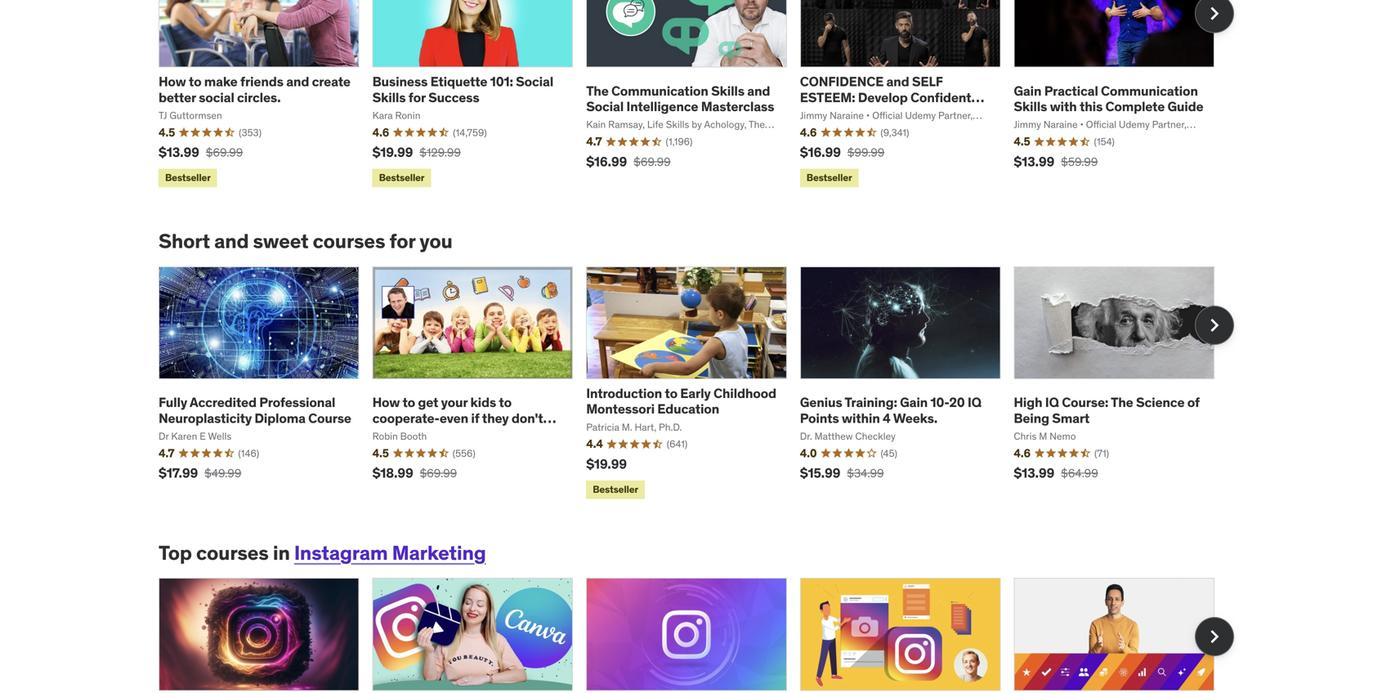 Task type: describe. For each thing, give the bounding box(es) containing it.
friends
[[240, 73, 283, 90]]

weeks.
[[893, 410, 937, 426]]

smart
[[1052, 410, 1090, 426]]

communication inside gain practical communication skills with this complete guide
[[1101, 82, 1198, 99]]

even
[[440, 410, 468, 426]]

101:
[[490, 73, 513, 90]]

if
[[471, 410, 479, 426]]

high
[[1014, 394, 1042, 411]]

want
[[372, 425, 403, 442]]

iq inside high iq course: the science of being smart
[[1045, 394, 1059, 411]]

language
[[834, 105, 894, 121]]

neuroplasticity
[[159, 410, 252, 426]]

your
[[441, 394, 468, 411]]

introduction to early childhood montessori education
[[586, 385, 776, 417]]

1 vertical spatial for
[[389, 229, 415, 253]]

genius training: gain 10-20 iq points within 4 weeks.
[[800, 394, 982, 426]]

early
[[680, 385, 711, 402]]

high iq course: the science of being smart link
[[1014, 394, 1199, 426]]

diploma
[[254, 410, 306, 426]]

to right kids
[[499, 394, 512, 411]]

iq inside genius training: gain 10-20 iq points within 4 weeks.
[[968, 394, 982, 411]]

this
[[1080, 98, 1103, 115]]

skills inside business etiquette 101: social skills for success
[[372, 89, 406, 106]]

0 horizontal spatial courses
[[196, 540, 269, 565]]

business etiquette 101: social skills for success
[[372, 73, 553, 106]]

childhood
[[713, 385, 776, 402]]

create
[[312, 73, 350, 90]]

to right "want"
[[405, 425, 418, 442]]

self
[[912, 73, 943, 90]]

fully accredited professional neuroplasticity diploma course link
[[159, 394, 351, 426]]

how to make friends and create better social circles.
[[159, 73, 350, 106]]

marketing
[[392, 540, 486, 565]]

course
[[308, 410, 351, 426]]

circles.
[[237, 89, 281, 106]]

fully
[[159, 394, 187, 411]]

1 horizontal spatial courses
[[313, 229, 385, 253]]

practical
[[1044, 82, 1098, 99]]

with
[[1050, 98, 1077, 115]]

kids
[[470, 394, 496, 411]]

how for better
[[159, 73, 186, 90]]

to for early
[[665, 385, 677, 402]]

better
[[159, 89, 196, 106]]

esteem:
[[800, 89, 855, 106]]

genius training: gain 10-20 iq points within 4 weeks. link
[[800, 394, 982, 426]]

develop
[[858, 89, 908, 106]]

course:
[[1062, 394, 1108, 411]]

training:
[[845, 394, 897, 411]]

high iq course: the science of being smart
[[1014, 394, 1199, 426]]

gain inside gain practical communication skills with this complete guide
[[1014, 82, 1041, 99]]

short and sweet courses for you
[[159, 229, 453, 253]]

instagram marketing link
[[294, 540, 486, 565]]

confident
[[910, 89, 971, 106]]

confidence
[[800, 73, 884, 90]]

within
[[842, 410, 880, 426]]

science
[[1136, 394, 1185, 411]]

accredited
[[190, 394, 257, 411]]

social inside business etiquette 101: social skills for success
[[516, 73, 553, 90]]

skills inside gain practical communication skills with this complete guide
[[1014, 98, 1047, 115]]

masterclass
[[701, 98, 774, 115]]

they
[[482, 410, 509, 426]]

montessori
[[586, 401, 655, 417]]

confidence and self esteem: develop confident body language
[[800, 73, 971, 121]]

skills inside the communication skills and social intelligence masterclass
[[711, 82, 744, 99]]



Task type: vqa. For each thing, say whether or not it's contained in the screenshot.
even
yes



Task type: locate. For each thing, give the bounding box(es) containing it.
professional
[[259, 394, 335, 411]]

instagram
[[294, 540, 388, 565]]

skills right the intelligence
[[711, 82, 744, 99]]

intelligence
[[626, 98, 698, 115]]

to inside the introduction to early childhood montessori education
[[665, 385, 677, 402]]

1 horizontal spatial social
[[586, 98, 624, 115]]

next image for high iq course: the science of being smart
[[1201, 312, 1228, 338]]

how to get your kids to cooperate-even if they don't want to link
[[372, 394, 556, 442]]

how up "want"
[[372, 394, 400, 411]]

of
[[1187, 394, 1199, 411]]

2 communication from the left
[[1101, 82, 1198, 99]]

and left create
[[286, 73, 309, 90]]

1 carousel element from the top
[[159, 0, 1234, 190]]

1 horizontal spatial the
[[1111, 394, 1133, 411]]

social inside the communication skills and social intelligence masterclass
[[586, 98, 624, 115]]

and left esteem:
[[747, 82, 770, 99]]

carousel element for short and sweet courses for you
[[159, 266, 1234, 502]]

20
[[949, 394, 965, 411]]

gain left 10-
[[900, 394, 928, 411]]

courses right the sweet
[[313, 229, 385, 253]]

1 vertical spatial social
[[586, 98, 624, 115]]

for
[[408, 89, 426, 106], [389, 229, 415, 253]]

courses left 'in'
[[196, 540, 269, 565]]

don't
[[512, 410, 543, 426]]

confidence and self esteem: develop confident body language link
[[800, 73, 984, 121]]

and
[[286, 73, 309, 90], [886, 73, 909, 90], [747, 82, 770, 99], [214, 229, 249, 253]]

iq
[[968, 394, 982, 411], [1045, 394, 1059, 411]]

1 horizontal spatial gain
[[1014, 82, 1041, 99]]

gain practical communication skills with this complete guide link
[[1014, 82, 1203, 115]]

1 next image from the top
[[1201, 0, 1228, 27]]

skills left with on the right
[[1014, 98, 1047, 115]]

genius
[[800, 394, 842, 411]]

0 vertical spatial how
[[159, 73, 186, 90]]

carousel element
[[159, 0, 1234, 190], [159, 266, 1234, 502], [159, 578, 1234, 693]]

0 vertical spatial for
[[408, 89, 426, 106]]

top
[[159, 540, 192, 565]]

guide
[[1167, 98, 1203, 115]]

1 horizontal spatial iq
[[1045, 394, 1059, 411]]

1 vertical spatial how
[[372, 394, 400, 411]]

iq right "20"
[[968, 394, 982, 411]]

1 vertical spatial courses
[[196, 540, 269, 565]]

10-
[[930, 394, 949, 411]]

etiquette
[[430, 73, 487, 90]]

gain inside genius training: gain 10-20 iq points within 4 weeks.
[[900, 394, 928, 411]]

1 iq from the left
[[968, 394, 982, 411]]

education
[[657, 401, 719, 417]]

business
[[372, 73, 428, 90]]

1 horizontal spatial skills
[[711, 82, 744, 99]]

communication
[[611, 82, 708, 99], [1101, 82, 1198, 99]]

social left the intelligence
[[586, 98, 624, 115]]

for left you
[[389, 229, 415, 253]]

gain
[[1014, 82, 1041, 99], [900, 394, 928, 411]]

courses
[[313, 229, 385, 253], [196, 540, 269, 565]]

0 horizontal spatial communication
[[611, 82, 708, 99]]

the inside the communication skills and social intelligence masterclass
[[586, 82, 609, 99]]

and right short
[[214, 229, 249, 253]]

0 vertical spatial carousel element
[[159, 0, 1234, 190]]

being
[[1014, 410, 1049, 426]]

the inside high iq course: the science of being smart
[[1111, 394, 1133, 411]]

how left social
[[159, 73, 186, 90]]

introduction
[[586, 385, 662, 402]]

0 vertical spatial courses
[[313, 229, 385, 253]]

carousel element containing how to make friends and create better social circles.
[[159, 0, 1234, 190]]

0 vertical spatial gain
[[1014, 82, 1041, 99]]

fully accredited professional neuroplasticity diploma course
[[159, 394, 351, 426]]

1 vertical spatial gain
[[900, 394, 928, 411]]

2 vertical spatial carousel element
[[159, 578, 1234, 693]]

and inside the communication skills and social intelligence masterclass
[[747, 82, 770, 99]]

next image
[[1201, 624, 1228, 650]]

next image for gain practical communication skills with this complete guide
[[1201, 0, 1228, 27]]

3 carousel element from the top
[[159, 578, 1234, 693]]

0 vertical spatial next image
[[1201, 0, 1228, 27]]

how for cooperate-
[[372, 394, 400, 411]]

body
[[800, 105, 831, 121]]

the communication skills and social intelligence masterclass
[[586, 82, 774, 115]]

and left self
[[886, 73, 909, 90]]

skills
[[711, 82, 744, 99], [372, 89, 406, 106], [1014, 98, 1047, 115]]

skills right create
[[372, 89, 406, 106]]

and inside "how to make friends and create better social circles."
[[286, 73, 309, 90]]

the communication skills and social intelligence masterclass link
[[586, 82, 774, 115]]

cooperate-
[[372, 410, 440, 426]]

to left early
[[665, 385, 677, 402]]

gain practical communication skills with this complete guide
[[1014, 82, 1203, 115]]

carousel element for top courses in
[[159, 578, 1234, 693]]

2 iq from the left
[[1045, 394, 1059, 411]]

how
[[159, 73, 186, 90], [372, 394, 400, 411]]

to left make
[[189, 73, 201, 90]]

top courses in instagram marketing
[[159, 540, 486, 565]]

social
[[199, 89, 234, 106]]

to inside "how to make friends and create better social circles."
[[189, 73, 201, 90]]

how inside "how to make friends and create better social circles."
[[159, 73, 186, 90]]

sweet
[[253, 229, 308, 253]]

0 horizontal spatial social
[[516, 73, 553, 90]]

success
[[428, 89, 479, 106]]

0 vertical spatial social
[[516, 73, 553, 90]]

the left the intelligence
[[586, 82, 609, 99]]

and inside the confidence and self esteem: develop confident body language
[[886, 73, 909, 90]]

communication inside the communication skills and social intelligence masterclass
[[611, 82, 708, 99]]

1 communication from the left
[[611, 82, 708, 99]]

0 horizontal spatial the
[[586, 82, 609, 99]]

next image
[[1201, 0, 1228, 27], [1201, 312, 1228, 338]]

to left get
[[403, 394, 415, 411]]

get
[[418, 394, 438, 411]]

social
[[516, 73, 553, 90], [586, 98, 624, 115]]

1 vertical spatial the
[[1111, 394, 1133, 411]]

2 carousel element from the top
[[159, 266, 1234, 502]]

0 horizontal spatial skills
[[372, 89, 406, 106]]

1 vertical spatial next image
[[1201, 312, 1228, 338]]

how to make friends and create better social circles. link
[[159, 73, 350, 106]]

2 horizontal spatial skills
[[1014, 98, 1047, 115]]

2 next image from the top
[[1201, 312, 1228, 338]]

the right course:
[[1111, 394, 1133, 411]]

gain left with on the right
[[1014, 82, 1041, 99]]

to for make
[[189, 73, 201, 90]]

short
[[159, 229, 210, 253]]

0 horizontal spatial gain
[[900, 394, 928, 411]]

for left success
[[408, 89, 426, 106]]

to for get
[[403, 394, 415, 411]]

1 vertical spatial carousel element
[[159, 266, 1234, 502]]

4
[[883, 410, 891, 426]]

0 vertical spatial the
[[586, 82, 609, 99]]

to
[[189, 73, 201, 90], [665, 385, 677, 402], [403, 394, 415, 411], [499, 394, 512, 411], [405, 425, 418, 442]]

for inside business etiquette 101: social skills for success
[[408, 89, 426, 106]]

the
[[586, 82, 609, 99], [1111, 394, 1133, 411]]

1 horizontal spatial communication
[[1101, 82, 1198, 99]]

social right 101:
[[516, 73, 553, 90]]

make
[[204, 73, 238, 90]]

business etiquette 101: social skills for success link
[[372, 73, 553, 106]]

you
[[419, 229, 453, 253]]

how to get your kids to cooperate-even if they don't want to
[[372, 394, 543, 442]]

1 horizontal spatial how
[[372, 394, 400, 411]]

carousel element containing introduction to early childhood montessori education
[[159, 266, 1234, 502]]

introduction to early childhood montessori education link
[[586, 385, 776, 417]]

0 horizontal spatial iq
[[968, 394, 982, 411]]

iq right high
[[1045, 394, 1059, 411]]

complete
[[1105, 98, 1165, 115]]

in
[[273, 540, 290, 565]]

points
[[800, 410, 839, 426]]

0 horizontal spatial how
[[159, 73, 186, 90]]

how inside how to get your kids to cooperate-even if they don't want to
[[372, 394, 400, 411]]



